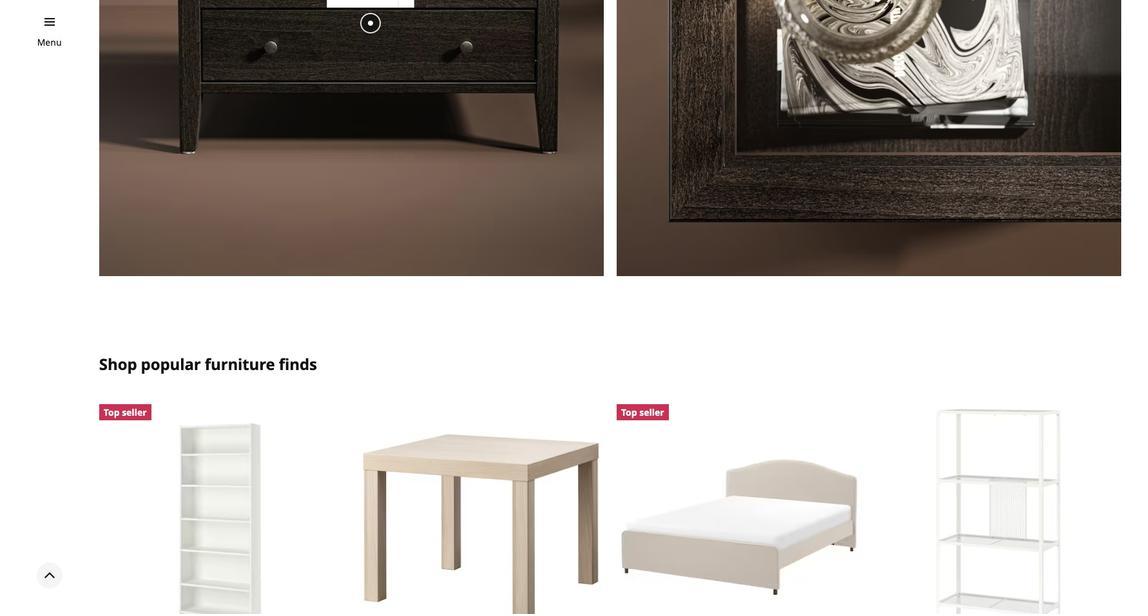 Task type: describe. For each thing, give the bounding box(es) containing it.
menu button
[[37, 35, 62, 50]]

a dark-brown-stained idanäs coffee table with vases on the tabletop and books visible through its glass top. image
[[617, 0, 1121, 277]]

furniture
[[205, 354, 275, 375]]

menu
[[37, 36, 62, 48]]

a dark-brown-stained idanäs coffee table with a low stack of books in its midsection compartment, and vases on top. image
[[99, 0, 604, 277]]

hauga upholstered bed frame, lofallet beige, full image
[[617, 405, 863, 615]]

billy bookcase, white, 31 1/2x11x79 1/2 " image
[[99, 405, 345, 615]]



Task type: locate. For each thing, give the bounding box(es) containing it.
lack side table, white stained oak effect, 21 5/8x21 5/8 " image
[[358, 405, 604, 615]]

shop popular furniture finds
[[99, 354, 317, 375]]

finds
[[279, 354, 317, 375]]

1 horizontal spatial top seller link
[[617, 405, 863, 615]]

1 horizontal spatial top
[[621, 407, 637, 419]]

0 horizontal spatial top
[[104, 407, 120, 419]]

seller for billy bookcase, white, 31 1/2x11x79 1/2 " image
[[122, 407, 147, 419]]

2 seller from the left
[[639, 407, 664, 419]]

top seller for billy bookcase, white, 31 1/2x11x79 1/2 " image
[[104, 407, 147, 419]]

0 horizontal spatial top seller link
[[99, 405, 345, 615]]

top seller link
[[99, 405, 345, 615], [617, 405, 863, 615]]

seller
[[122, 407, 147, 419], [639, 407, 664, 419]]

2 top from the left
[[621, 407, 637, 419]]

top seller for hauga upholstered bed frame, lofallet beige, full image
[[621, 407, 664, 419]]

2 top seller from the left
[[621, 407, 664, 419]]

1 horizontal spatial top seller
[[621, 407, 664, 419]]

shop
[[99, 354, 137, 375]]

1 seller from the left
[[122, 407, 147, 419]]

1 top from the left
[[104, 407, 120, 419]]

top for 2nd top seller link from the left
[[621, 407, 637, 419]]

popular
[[141, 354, 201, 375]]

top
[[104, 407, 120, 419], [621, 407, 637, 419]]

baggebo shelf unit, metal/white, 23 5/8x9 7/8x45 5/8 " image
[[876, 405, 1121, 615]]

0 horizontal spatial top seller
[[104, 407, 147, 419]]

1 top seller from the left
[[104, 407, 147, 419]]

1 top seller link from the left
[[99, 405, 345, 615]]

seller for hauga upholstered bed frame, lofallet beige, full image
[[639, 407, 664, 419]]

top for 2nd top seller link from the right
[[104, 407, 120, 419]]

1 horizontal spatial seller
[[639, 407, 664, 419]]

top seller
[[104, 407, 147, 419], [621, 407, 664, 419]]

2 top seller link from the left
[[617, 405, 863, 615]]

0 horizontal spatial seller
[[122, 407, 147, 419]]



Task type: vqa. For each thing, say whether or not it's contained in the screenshot.
New related to Storage
no



